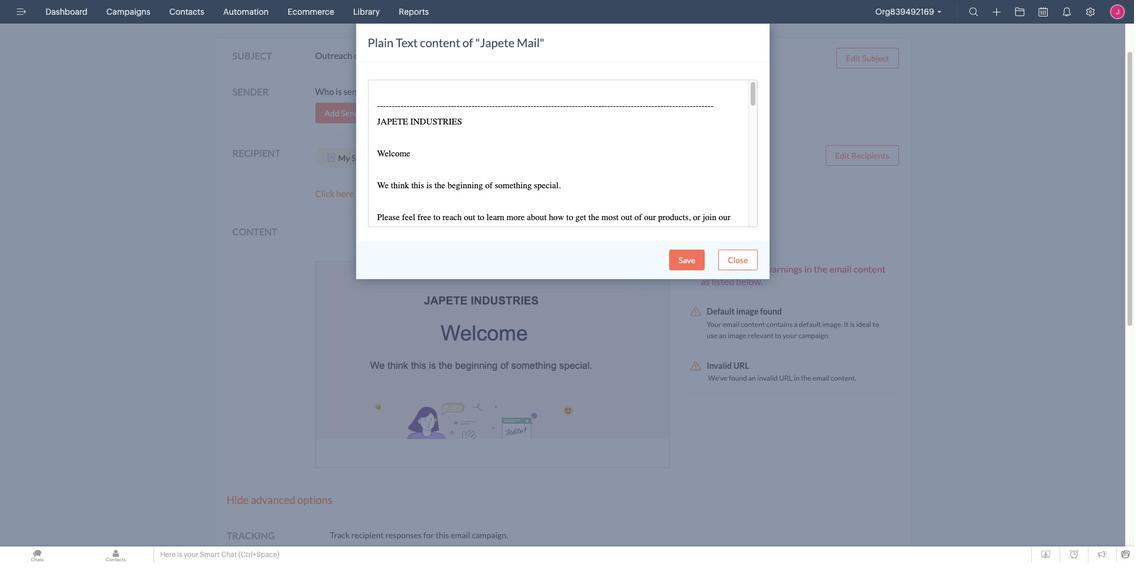 Task type: describe. For each thing, give the bounding box(es) containing it.
reports link
[[394, 0, 434, 24]]

contacts image
[[79, 547, 153, 564]]

chat
[[221, 551, 237, 560]]

search image
[[970, 7, 979, 17]]

campaigns link
[[102, 0, 155, 24]]

contacts link
[[165, 0, 209, 24]]

org839492169
[[876, 7, 935, 17]]

smart
[[200, 551, 220, 560]]

notifications image
[[1063, 7, 1072, 17]]

quick actions image
[[993, 8, 1002, 17]]

automation link
[[219, 0, 274, 24]]

chats image
[[0, 547, 74, 564]]

calendar image
[[1039, 7, 1049, 17]]

dashboard
[[46, 7, 88, 17]]



Task type: locate. For each thing, give the bounding box(es) containing it.
ecommerce link
[[283, 0, 339, 24]]

reports
[[399, 7, 429, 17]]

library
[[353, 7, 380, 17]]

here
[[160, 551, 176, 560]]

automation
[[223, 7, 269, 17]]

configure settings image
[[1086, 7, 1096, 17]]

(ctrl+space)
[[239, 551, 279, 560]]

is
[[177, 551, 182, 560]]

here is your smart chat (ctrl+space)
[[160, 551, 279, 560]]

ecommerce
[[288, 7, 334, 17]]

folder image
[[1016, 7, 1025, 17]]

campaigns
[[106, 7, 151, 17]]

contacts
[[169, 7, 204, 17]]

your
[[184, 551, 199, 560]]

library link
[[349, 0, 385, 24]]

dashboard link
[[41, 0, 92, 24]]



Task type: vqa. For each thing, say whether or not it's contained in the screenshot.
quick actions ICON
yes



